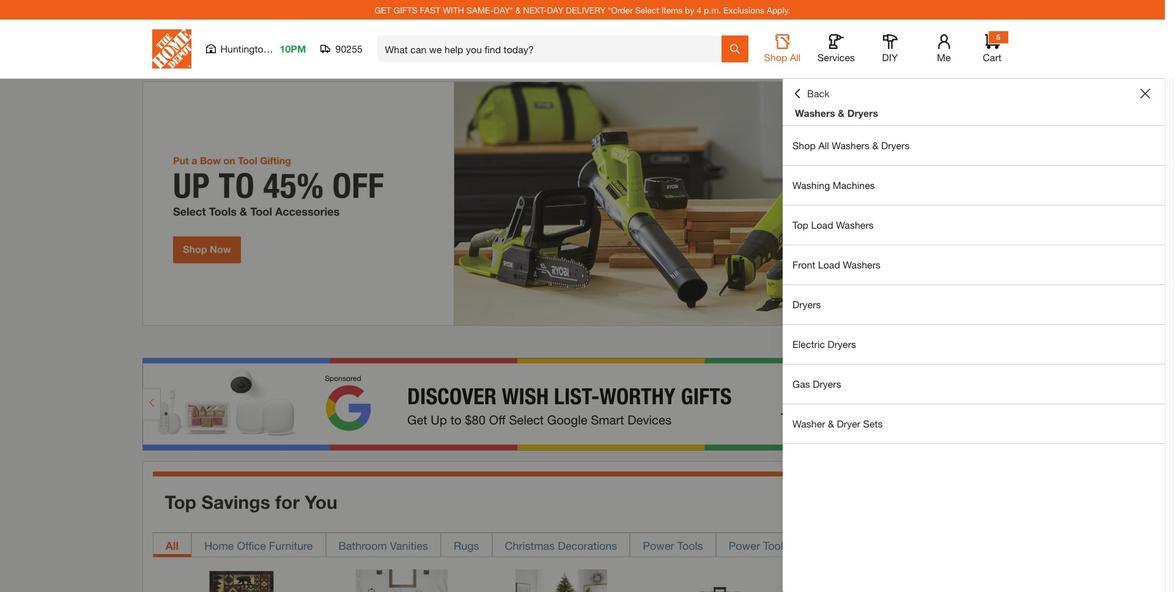 Task type: describe. For each thing, give the bounding box(es) containing it.
you
[[305, 491, 338, 513]]

huntington park
[[221, 43, 292, 54]]

back
[[808, 87, 830, 99]]

cart 5
[[983, 32, 1002, 63]]

washer & dryer sets link
[[783, 404, 1166, 444]]

bathroom
[[339, 539, 387, 552]]

buffalo bear brown/red 5 ft. x 7 ft. indoor area rug image
[[196, 569, 288, 592]]

huntington
[[221, 43, 269, 54]]

power tools button
[[630, 533, 716, 557]]

sonoma 48 in. w x 22 in. d x 34 in. h single sink bath vanity in almond latte with carrara marble top image
[[356, 569, 448, 592]]

dryers link
[[783, 285, 1166, 324]]

home office furniture button
[[192, 533, 326, 557]]

diy
[[883, 51, 898, 63]]

all for shop all washers & dryers
[[819, 139, 830, 151]]

electric
[[793, 338, 825, 350]]

all button
[[153, 533, 192, 557]]

me button
[[925, 34, 964, 64]]

sets
[[864, 418, 883, 429]]

me
[[937, 51, 951, 63]]

electric dryers
[[793, 338, 857, 350]]

diy button
[[871, 34, 910, 64]]

for
[[275, 491, 300, 513]]

get gifts fast with same-day* & next-day delivery *order select items by 4 p.m. exclusions apply.
[[375, 5, 791, 15]]

delivery
[[566, 5, 606, 15]]

drawer close image
[[1141, 89, 1151, 99]]

shop all washers & dryers
[[793, 139, 910, 151]]

tools
[[678, 539, 703, 552]]

washers for top load washers
[[836, 219, 874, 231]]

bathroom vanities
[[339, 539, 428, 552]]

all for shop all
[[790, 51, 801, 63]]

park
[[272, 43, 292, 54]]

& right day*
[[516, 5, 521, 15]]

10pm
[[280, 43, 306, 54]]

front load washers link
[[783, 245, 1166, 284]]

rugs
[[454, 539, 479, 552]]

front
[[793, 259, 816, 270]]

shop all
[[765, 51, 801, 63]]

90255
[[336, 43, 363, 54]]

christmas decorations
[[505, 539, 617, 552]]

washing
[[793, 179, 830, 191]]

apply.
[[767, 5, 791, 15]]

office
[[237, 539, 266, 552]]

cart
[[983, 51, 1002, 63]]

the home depot logo image
[[152, 29, 191, 69]]

next-
[[523, 5, 547, 15]]

6 ft. pre-lit green fir artificial christmas tree with 350 led lights 9 functional multi-color remote controller image
[[516, 569, 608, 592]]

tool
[[763, 539, 784, 552]]

same-
[[467, 5, 494, 15]]

home
[[204, 539, 234, 552]]

select
[[635, 5, 659, 15]]

power for power tools
[[643, 539, 675, 552]]

power tool accessories button
[[716, 533, 859, 557]]

all inside button
[[165, 539, 179, 552]]



Task type: locate. For each thing, give the bounding box(es) containing it.
2 horizontal spatial all
[[819, 139, 830, 151]]

fast
[[420, 5, 441, 15]]

bathroom vanities button
[[326, 533, 441, 557]]

get
[[375, 5, 391, 15]]

washers for front load washers
[[843, 259, 881, 270]]

day*
[[494, 5, 513, 15]]

washers down back button
[[795, 107, 836, 119]]

christmas decorations button
[[492, 533, 630, 557]]

savings
[[202, 491, 270, 513]]

shop up washing
[[793, 139, 816, 151]]

0 vertical spatial load
[[812, 219, 834, 231]]

load right front
[[818, 259, 841, 270]]

menu containing shop all washers & dryers
[[783, 126, 1166, 444]]

dryer
[[837, 418, 861, 429]]

4
[[697, 5, 702, 15]]

&
[[516, 5, 521, 15], [838, 107, 845, 119], [873, 139, 879, 151], [828, 418, 835, 429]]

washers down washers & dryers
[[832, 139, 870, 151]]

power inside button
[[729, 539, 760, 552]]

decorations
[[558, 539, 617, 552]]

gifts
[[394, 5, 418, 15]]

washers down top load washers
[[843, 259, 881, 270]]

p.m.
[[704, 5, 721, 15]]

0 vertical spatial top
[[793, 219, 809, 231]]

exclusions
[[724, 5, 765, 15]]

1 horizontal spatial all
[[790, 51, 801, 63]]

washers & dryers
[[795, 107, 879, 119]]

0 horizontal spatial power
[[643, 539, 675, 552]]

m18 fuel 18-v lithium-ion brushless cordless hammer drill and impact driver combo kit (2-tool) with router image
[[676, 569, 768, 592]]

load
[[812, 219, 834, 231], [818, 259, 841, 270]]

all left the home on the bottom of page
[[165, 539, 179, 552]]

power tool accessories
[[729, 539, 846, 552]]

top load washers
[[793, 219, 874, 231]]

power inside "button"
[[643, 539, 675, 552]]

services button
[[817, 34, 856, 64]]

washer & dryer sets
[[793, 418, 883, 429]]

with
[[443, 5, 464, 15]]

shop down the apply.
[[765, 51, 788, 63]]

load for top
[[812, 219, 834, 231]]

all
[[790, 51, 801, 63], [819, 139, 830, 151], [165, 539, 179, 552]]

0 horizontal spatial top
[[165, 491, 196, 513]]

1 horizontal spatial top
[[793, 219, 809, 231]]

0 horizontal spatial all
[[165, 539, 179, 552]]

& up shop all washers & dryers
[[838, 107, 845, 119]]

accessories
[[787, 539, 846, 552]]

top savings for you
[[165, 491, 338, 513]]

rugs button
[[441, 533, 492, 557]]

0 vertical spatial all
[[790, 51, 801, 63]]

1 vertical spatial all
[[819, 139, 830, 151]]

services
[[818, 51, 855, 63]]

2 power from the left
[[729, 539, 760, 552]]

washing machines
[[793, 179, 875, 191]]

& up machines
[[873, 139, 879, 151]]

machines
[[833, 179, 875, 191]]

menu
[[783, 126, 1166, 444]]

top up all button
[[165, 491, 196, 513]]

christmas
[[505, 539, 555, 552]]

items
[[662, 5, 683, 15]]

gas dryers link
[[783, 365, 1166, 404]]

& left dryer
[[828, 418, 835, 429]]

furniture
[[269, 539, 313, 552]]

top for top load washers
[[793, 219, 809, 231]]

day
[[547, 5, 564, 15]]

all inside button
[[790, 51, 801, 63]]

1 vertical spatial top
[[165, 491, 196, 513]]

top
[[793, 219, 809, 231], [165, 491, 196, 513]]

washing machines link
[[783, 166, 1166, 205]]

2 vertical spatial all
[[165, 539, 179, 552]]

washer
[[793, 418, 826, 429]]

washers down machines
[[836, 219, 874, 231]]

shop inside button
[[765, 51, 788, 63]]

washers
[[795, 107, 836, 119], [832, 139, 870, 151], [836, 219, 874, 231], [843, 259, 881, 270]]

shop
[[765, 51, 788, 63], [793, 139, 816, 151]]

power
[[643, 539, 675, 552], [729, 539, 760, 552]]

electric dryers link
[[783, 325, 1166, 364]]

0 horizontal spatial shop
[[765, 51, 788, 63]]

load for front
[[818, 259, 841, 270]]

*order
[[608, 5, 633, 15]]

top for top savings for you
[[165, 491, 196, 513]]

gas
[[793, 378, 811, 390]]

vanities
[[390, 539, 428, 552]]

front load washers
[[793, 259, 881, 270]]

5
[[997, 32, 1001, 42]]

power left tools
[[643, 539, 675, 552]]

feedback link image
[[1158, 207, 1175, 273]]

power tools
[[643, 539, 703, 552]]

shop all button
[[763, 34, 802, 64]]

all up back button
[[790, 51, 801, 63]]

What can we help you find today? search field
[[385, 36, 721, 62]]

shop for shop all washers & dryers
[[793, 139, 816, 151]]

1 vertical spatial shop
[[793, 139, 816, 151]]

1 horizontal spatial shop
[[793, 139, 816, 151]]

by
[[685, 5, 695, 15]]

gas dryers
[[793, 378, 842, 390]]

90255 button
[[321, 43, 363, 55]]

1 power from the left
[[643, 539, 675, 552]]

shop all washers & dryers link
[[783, 126, 1166, 165]]

power left tool
[[729, 539, 760, 552]]

top up front
[[793, 219, 809, 231]]

0 vertical spatial shop
[[765, 51, 788, 63]]

power for power tool accessories
[[729, 539, 760, 552]]

img for put a bow on tool gifting up to 45% off select tools & tool accessories image
[[142, 81, 1023, 326]]

shop for shop all
[[765, 51, 788, 63]]

back button
[[793, 87, 830, 100]]

load down washing
[[812, 219, 834, 231]]

1 horizontal spatial power
[[729, 539, 760, 552]]

top inside the "top load washers" link
[[793, 219, 809, 231]]

1 vertical spatial load
[[818, 259, 841, 270]]

home office furniture
[[204, 539, 313, 552]]

top load washers link
[[783, 206, 1166, 245]]

all down washers & dryers
[[819, 139, 830, 151]]

dryers
[[848, 107, 879, 119], [882, 139, 910, 151], [793, 299, 821, 310], [828, 338, 857, 350], [813, 378, 842, 390]]

washers for shop all washers & dryers
[[832, 139, 870, 151]]



Task type: vqa. For each thing, say whether or not it's contained in the screenshot.
TOP LOAD WASHERS
yes



